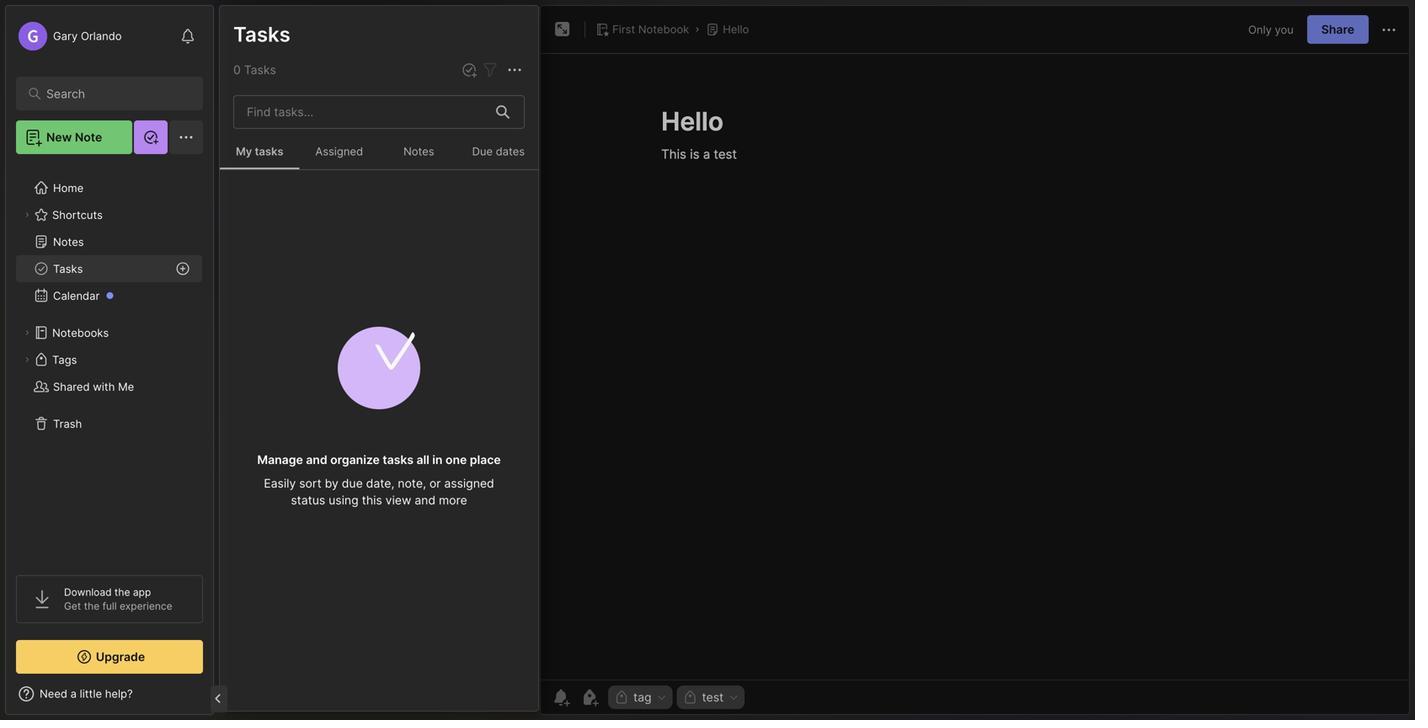 Task type: describe. For each thing, give the bounding box(es) containing it.
0 horizontal spatial the
[[84, 600, 100, 612]]

Filter tasks field
[[480, 60, 500, 80]]

app
[[133, 586, 151, 599]]

0
[[233, 63, 241, 77]]

expand notebooks image
[[22, 328, 32, 338]]

is
[[262, 135, 270, 148]]

dates
[[496, 145, 525, 158]]

you
[[1275, 23, 1294, 36]]

assigned
[[315, 145, 363, 158]]

Note Editor text field
[[541, 53, 1409, 680]]

tree inside main element
[[6, 164, 213, 560]]

click to collapse image
[[213, 689, 225, 709]]

manage and organize tasks all in one place
[[257, 453, 501, 467]]

note
[[75, 130, 102, 144]]

place
[[470, 453, 501, 467]]

get
[[64, 600, 81, 612]]

download the app get the full experience
[[64, 586, 172, 612]]

2 notes
[[233, 62, 274, 76]]

more actions and view options image
[[505, 60, 525, 80]]

in
[[432, 453, 443, 467]]

new note
[[46, 130, 102, 144]]

first notebook button
[[592, 18, 693, 41]]

trash link
[[16, 410, 202, 437]]

test button
[[677, 686, 745, 709]]

0 vertical spatial test
[[282, 135, 302, 148]]

note window element
[[540, 5, 1410, 715]]

home
[[53, 181, 84, 194]]

calendar
[[53, 289, 100, 302]]

tasks inside row group
[[383, 453, 414, 467]]

tag button
[[608, 686, 673, 709]]

upgrade
[[96, 650, 145, 664]]

28,
[[259, 160, 274, 172]]

2023
[[276, 160, 301, 172]]

tasks button
[[16, 255, 202, 282]]

filter tasks image
[[480, 60, 500, 80]]

help?
[[105, 687, 133, 701]]

0 horizontal spatial tag
[[316, 160, 331, 172]]

1 horizontal spatial test
[[348, 160, 366, 172]]

expand note image
[[553, 19, 573, 40]]

shared with me
[[53, 380, 134, 393]]

organize
[[330, 453, 380, 467]]

Search text field
[[46, 86, 181, 102]]

with
[[93, 380, 115, 393]]

nov
[[237, 160, 256, 172]]

share
[[1322, 22, 1355, 37]]

and inside easily sort by due date, note, or assigned status using this view and more
[[415, 493, 436, 508]]

shared
[[53, 380, 90, 393]]

2
[[233, 62, 240, 76]]

0 vertical spatial and
[[306, 453, 327, 467]]

expand tags image
[[22, 355, 32, 365]]

Find tasks… text field
[[237, 98, 486, 126]]

one
[[446, 453, 467, 467]]

due
[[342, 476, 363, 491]]

easily
[[264, 476, 296, 491]]

this
[[362, 493, 382, 508]]

row group containing manage and organize tasks all in one place
[[220, 170, 538, 521]]

hello button
[[703, 18, 753, 41]]

little
[[80, 687, 102, 701]]

main element
[[0, 0, 219, 720]]

share button
[[1307, 15, 1369, 44]]

view
[[386, 493, 411, 508]]

hello inside button
[[723, 23, 749, 36]]

need a little help?
[[40, 687, 133, 701]]

easily sort by due date, note, or assigned status using this view and more
[[264, 476, 494, 508]]

0 vertical spatial notes
[[233, 21, 290, 46]]

0 horizontal spatial hello
[[237, 118, 263, 131]]

only you
[[1249, 23, 1294, 36]]

More actions and view options field
[[500, 60, 525, 80]]

sort
[[299, 476, 322, 491]]



Task type: vqa. For each thing, say whether or not it's contained in the screenshot.
More actions field
no



Task type: locate. For each thing, give the bounding box(es) containing it.
using
[[329, 493, 359, 508]]

manage
[[257, 453, 303, 467]]

Account field
[[16, 19, 122, 53]]

me
[[118, 380, 134, 393]]

experience
[[120, 600, 172, 612]]

home link
[[16, 174, 203, 201]]

calendar button
[[16, 282, 202, 309]]

notes inside button
[[404, 145, 434, 158]]

notes left due
[[404, 145, 434, 158]]

2 vertical spatial notes
[[53, 235, 84, 248]]

first notebook
[[612, 23, 689, 36]]

1 horizontal spatial hello
[[723, 23, 749, 36]]

notes down the shortcuts
[[53, 235, 84, 248]]

notebooks link
[[16, 319, 202, 346]]

1 vertical spatial tasks
[[383, 453, 414, 467]]

this
[[237, 135, 259, 148]]

due dates button
[[459, 136, 538, 169]]

notes link
[[16, 228, 202, 255]]

1 vertical spatial tag
[[634, 690, 652, 705]]

notebook
[[638, 23, 689, 36]]

hello right notebook
[[723, 23, 749, 36]]

1 vertical spatial a
[[70, 687, 77, 701]]

hello
[[723, 23, 749, 36], [237, 118, 263, 131]]

WHAT'S NEW field
[[6, 681, 213, 708]]

all
[[417, 453, 429, 467]]

my tasks
[[236, 145, 284, 158]]

my tasks button
[[220, 136, 300, 169]]

shortcuts button
[[16, 201, 202, 228]]

0 tasks
[[233, 63, 276, 77]]

test up 2023
[[282, 135, 302, 148]]

0 vertical spatial the
[[115, 586, 130, 599]]

tag inside tag "button"
[[634, 690, 652, 705]]

date,
[[366, 476, 395, 491]]

or
[[430, 476, 441, 491]]

first
[[612, 23, 635, 36]]

and
[[306, 453, 327, 467], [415, 493, 436, 508]]

tags button
[[16, 346, 202, 373]]

test down assigned
[[348, 160, 366, 172]]

a right is
[[273, 135, 279, 148]]

notebooks
[[52, 326, 109, 339]]

tags
[[52, 353, 77, 366]]

1 vertical spatial notes
[[404, 145, 434, 158]]

add tag image
[[580, 687, 600, 708]]

row group
[[220, 170, 538, 521]]

2 vertical spatial test
[[702, 690, 724, 705]]

2 horizontal spatial notes
[[404, 145, 434, 158]]

0 horizontal spatial notes
[[53, 235, 84, 248]]

the down download
[[84, 600, 100, 612]]

tasks inside button
[[53, 262, 83, 275]]

tasks up 'calendar'
[[53, 262, 83, 275]]

1 horizontal spatial tasks
[[383, 453, 414, 467]]

0 vertical spatial tasks
[[255, 145, 284, 158]]

new task image
[[461, 62, 478, 78]]

0 vertical spatial tasks
[[233, 22, 291, 47]]

tasks up 'notes'
[[233, 22, 291, 47]]

None search field
[[46, 83, 181, 104]]

due dates
[[472, 145, 525, 158]]

the
[[115, 586, 130, 599], [84, 600, 100, 612]]

upgrade button
[[16, 640, 203, 674]]

0 horizontal spatial test
[[282, 135, 302, 148]]

1 horizontal spatial and
[[415, 493, 436, 508]]

only
[[1249, 23, 1272, 36]]

notes inside main element
[[53, 235, 84, 248]]

this is a test
[[237, 135, 302, 148]]

gary
[[53, 29, 78, 43]]

download
[[64, 586, 112, 599]]

1 vertical spatial tasks
[[244, 63, 276, 77]]

notes
[[233, 21, 290, 46], [404, 145, 434, 158], [53, 235, 84, 248]]

more
[[439, 493, 467, 508]]

tasks inside my tasks button
[[255, 145, 284, 158]]

0 horizontal spatial and
[[306, 453, 327, 467]]

2 horizontal spatial test
[[702, 690, 724, 705]]

1 horizontal spatial a
[[273, 135, 279, 148]]

1 vertical spatial the
[[84, 600, 100, 612]]

need
[[40, 687, 67, 701]]

assigned
[[444, 476, 494, 491]]

tasks right 0 at left top
[[244, 63, 276, 77]]

and up sort
[[306, 453, 327, 467]]

assigned button
[[300, 136, 379, 169]]

2 vertical spatial tasks
[[53, 262, 83, 275]]

trash
[[53, 417, 82, 430]]

tag
[[316, 160, 331, 172], [634, 690, 652, 705]]

test
[[282, 135, 302, 148], [348, 160, 366, 172], [702, 690, 724, 705]]

1 horizontal spatial tag
[[634, 690, 652, 705]]

my
[[236, 145, 252, 158]]

none search field inside main element
[[46, 83, 181, 104]]

0 horizontal spatial a
[[70, 687, 77, 701]]

orlando
[[81, 29, 122, 43]]

tag down assigned
[[316, 160, 331, 172]]

tree containing home
[[6, 164, 213, 560]]

notes up 'notes'
[[233, 21, 290, 46]]

nov 28, 2023
[[237, 160, 301, 172]]

a left little
[[70, 687, 77, 701]]

tag right add tag image
[[634, 690, 652, 705]]

shared with me link
[[16, 373, 202, 400]]

tasks
[[233, 22, 291, 47], [244, 63, 276, 77], [53, 262, 83, 275]]

note,
[[398, 476, 426, 491]]

notes
[[243, 62, 274, 76]]

test inside button
[[702, 690, 724, 705]]

and down or at the bottom left of the page
[[415, 493, 436, 508]]

1 vertical spatial and
[[415, 493, 436, 508]]

notes button
[[379, 136, 459, 169]]

1 vertical spatial hello
[[237, 118, 263, 131]]

1 horizontal spatial the
[[115, 586, 130, 599]]

status
[[291, 493, 325, 508]]

full
[[102, 600, 117, 612]]

tasks
[[255, 145, 284, 158], [383, 453, 414, 467]]

0 vertical spatial hello
[[723, 23, 749, 36]]

tasks left all
[[383, 453, 414, 467]]

due
[[472, 145, 493, 158]]

tasks up nov 28, 2023
[[255, 145, 284, 158]]

hello up this
[[237, 118, 263, 131]]

the up full
[[115, 586, 130, 599]]

by
[[325, 476, 339, 491]]

a
[[273, 135, 279, 148], [70, 687, 77, 701]]

new
[[46, 130, 72, 144]]

1 vertical spatial test
[[348, 160, 366, 172]]

0 horizontal spatial tasks
[[255, 145, 284, 158]]

0 vertical spatial a
[[273, 135, 279, 148]]

tree
[[6, 164, 213, 560]]

add a reminder image
[[551, 687, 571, 708]]

0 vertical spatial tag
[[316, 160, 331, 172]]

test right tag "button"
[[702, 690, 724, 705]]

shortcuts
[[52, 208, 103, 221]]

a inside "field"
[[70, 687, 77, 701]]

gary orlando
[[53, 29, 122, 43]]

1 horizontal spatial notes
[[233, 21, 290, 46]]



